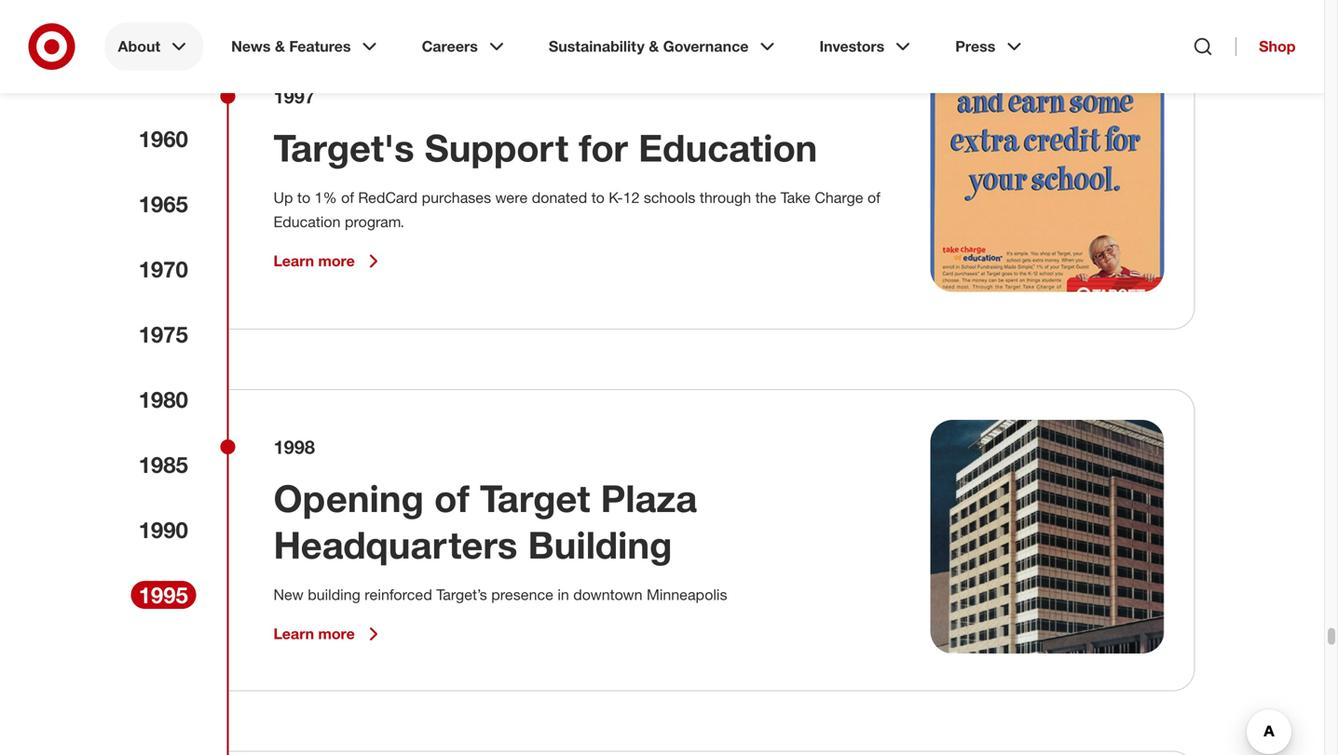 Task type: locate. For each thing, give the bounding box(es) containing it.
learn more button
[[274, 250, 385, 273], [274, 624, 385, 646]]

1975 link
[[131, 321, 196, 349]]

1 vertical spatial learn more
[[274, 626, 355, 644]]

1 horizontal spatial of
[[434, 476, 470, 522]]

text image
[[931, 58, 1165, 292]]

the
[[756, 189, 777, 207]]

1 horizontal spatial to
[[592, 189, 605, 207]]

1 learn from the top
[[274, 252, 314, 271]]

0 vertical spatial education
[[639, 125, 818, 171]]

1975
[[138, 321, 188, 348]]

to right up
[[297, 189, 311, 207]]

1 horizontal spatial education
[[639, 125, 818, 171]]

learn down up
[[274, 252, 314, 271]]

& inside news & features link
[[275, 37, 285, 55]]

2 more from the top
[[318, 626, 355, 644]]

0 vertical spatial learn
[[274, 252, 314, 271]]

learn more for target's support for education
[[274, 252, 355, 271]]

1 horizontal spatial &
[[649, 37, 659, 55]]

up to 1% of redcard purchases were donated to k-12 schools through the take charge of education program.
[[274, 189, 881, 231]]

sustainability & governance link
[[536, 22, 792, 71]]

learn more button for opening of target plaza headquarters building
[[274, 624, 385, 646]]

2 & from the left
[[649, 37, 659, 55]]

of right 1%
[[341, 189, 354, 207]]

1960
[[138, 125, 188, 152]]

1980
[[138, 386, 188, 413]]

0 vertical spatial learn more button
[[274, 250, 385, 273]]

& for governance
[[649, 37, 659, 55]]

take
[[781, 189, 811, 207]]

opening of target plaza headquarters building
[[274, 476, 697, 568]]

& for features
[[275, 37, 285, 55]]

of right the charge
[[868, 189, 881, 207]]

education
[[639, 125, 818, 171], [274, 213, 341, 231]]

through
[[700, 189, 751, 207]]

of
[[341, 189, 354, 207], [868, 189, 881, 207], [434, 476, 470, 522]]

1965
[[138, 191, 188, 218]]

learn more button down building at the left bottom of the page
[[274, 624, 385, 646]]

careers
[[422, 37, 478, 55]]

press link
[[943, 22, 1039, 71]]

0 vertical spatial more
[[318, 252, 355, 271]]

1985
[[138, 452, 188, 479]]

learn more down building at the left bottom of the page
[[274, 626, 355, 644]]

learn for target's support for education
[[274, 252, 314, 271]]

k-
[[609, 189, 623, 207]]

1998
[[274, 436, 315, 459]]

up
[[274, 189, 293, 207]]

0 horizontal spatial education
[[274, 213, 341, 231]]

0 horizontal spatial to
[[297, 189, 311, 207]]

0 vertical spatial learn more
[[274, 252, 355, 271]]

education inside up to 1% of redcard purchases were donated to k-12 schools through the take charge of education program.
[[274, 213, 341, 231]]

learn down new
[[274, 626, 314, 644]]

1970
[[138, 256, 188, 283]]

minneapolis
[[647, 587, 727, 605]]

2 to from the left
[[592, 189, 605, 207]]

& inside sustainability & governance link
[[649, 37, 659, 55]]

1965 link
[[131, 190, 196, 218]]

learn more
[[274, 252, 355, 271], [274, 626, 355, 644]]

of up headquarters
[[434, 476, 470, 522]]

& left governance
[[649, 37, 659, 55]]

2 learn more button from the top
[[274, 624, 385, 646]]

presence in
[[491, 587, 569, 605]]

to left k-
[[592, 189, 605, 207]]

0 horizontal spatial &
[[275, 37, 285, 55]]

shop link
[[1236, 37, 1296, 56]]

more down building at the left bottom of the page
[[318, 626, 355, 644]]

1 more from the top
[[318, 252, 355, 271]]

2 learn more from the top
[[274, 626, 355, 644]]

2 learn from the top
[[274, 626, 314, 644]]

education up through
[[639, 125, 818, 171]]

were
[[495, 189, 528, 207]]

investors link
[[807, 22, 928, 71]]

1 vertical spatial more
[[318, 626, 355, 644]]

more
[[318, 252, 355, 271], [318, 626, 355, 644]]

1 vertical spatial education
[[274, 213, 341, 231]]

1 learn more button from the top
[[274, 250, 385, 273]]

plaza
[[601, 476, 697, 522]]

target
[[480, 476, 590, 522]]

1970 link
[[131, 255, 196, 283]]

opening
[[274, 476, 424, 522]]

about
[[118, 37, 160, 55]]

investors
[[820, 37, 885, 55]]

1 & from the left
[[275, 37, 285, 55]]

more for opening of target plaza headquarters building
[[318, 626, 355, 644]]

education inside button
[[639, 125, 818, 171]]

news & features link
[[218, 22, 394, 71]]

learn more button down 'program.'
[[274, 250, 385, 273]]

1 vertical spatial learn
[[274, 626, 314, 644]]

1 learn more from the top
[[274, 252, 355, 271]]

more down 'program.'
[[318, 252, 355, 271]]

learn
[[274, 252, 314, 271], [274, 626, 314, 644]]

charge
[[815, 189, 864, 207]]

education down 1%
[[274, 213, 341, 231]]

of inside opening of target plaza headquarters building
[[434, 476, 470, 522]]

learn more down 1%
[[274, 252, 355, 271]]

to
[[297, 189, 311, 207], [592, 189, 605, 207]]

& right news
[[275, 37, 285, 55]]

1 vertical spatial learn more button
[[274, 624, 385, 646]]

news
[[231, 37, 271, 55]]

&
[[275, 37, 285, 55], [649, 37, 659, 55]]

support
[[425, 125, 569, 171]]



Task type: vqa. For each thing, say whether or not it's contained in the screenshot.
One-
no



Task type: describe. For each thing, give the bounding box(es) containing it.
1997
[[274, 86, 315, 108]]

learn more for opening of target plaza headquarters building
[[274, 626, 355, 644]]

a tall building with many windows image
[[931, 420, 1165, 654]]

learn for opening of target plaza headquarters building
[[274, 626, 314, 644]]

schools
[[644, 189, 696, 207]]

building
[[308, 587, 361, 605]]

learn more button for target's support for education
[[274, 250, 385, 273]]

2 horizontal spatial of
[[868, 189, 881, 207]]

headquarters
[[274, 523, 518, 568]]

1%
[[315, 189, 337, 207]]

governance
[[663, 37, 749, 55]]

target's
[[436, 587, 487, 605]]

1985 link
[[131, 451, 196, 479]]

new building reinforced target's presence in downtown minneapolis
[[274, 587, 727, 605]]

redcard
[[358, 189, 418, 207]]

building
[[528, 523, 672, 568]]

target's support for education
[[274, 125, 818, 171]]

sustainability
[[549, 37, 645, 55]]

target's
[[274, 125, 414, 171]]

news & features
[[231, 37, 351, 55]]

12
[[623, 189, 640, 207]]

sustainability & governance
[[549, 37, 749, 55]]

downtown
[[574, 587, 643, 605]]

0 horizontal spatial of
[[341, 189, 354, 207]]

target's support for education button
[[274, 125, 818, 171]]

1980 link
[[131, 386, 196, 414]]

program.
[[345, 213, 405, 231]]

features
[[289, 37, 351, 55]]

reinforced
[[365, 587, 432, 605]]

1995 link
[[131, 582, 196, 610]]

careers link
[[409, 22, 521, 71]]

purchases
[[422, 189, 491, 207]]

1 to from the left
[[297, 189, 311, 207]]

1960 link
[[131, 125, 196, 153]]

1995
[[138, 582, 188, 609]]

1990
[[138, 517, 188, 544]]

press
[[956, 37, 996, 55]]

for
[[579, 125, 628, 171]]

more for target's support for education
[[318, 252, 355, 271]]

new
[[274, 587, 304, 605]]

1990 link
[[131, 516, 196, 544]]

about link
[[105, 22, 203, 71]]

donated
[[532, 189, 587, 207]]

opening of target plaza headquarters building button
[[274, 476, 886, 569]]

shop
[[1259, 37, 1296, 55]]



